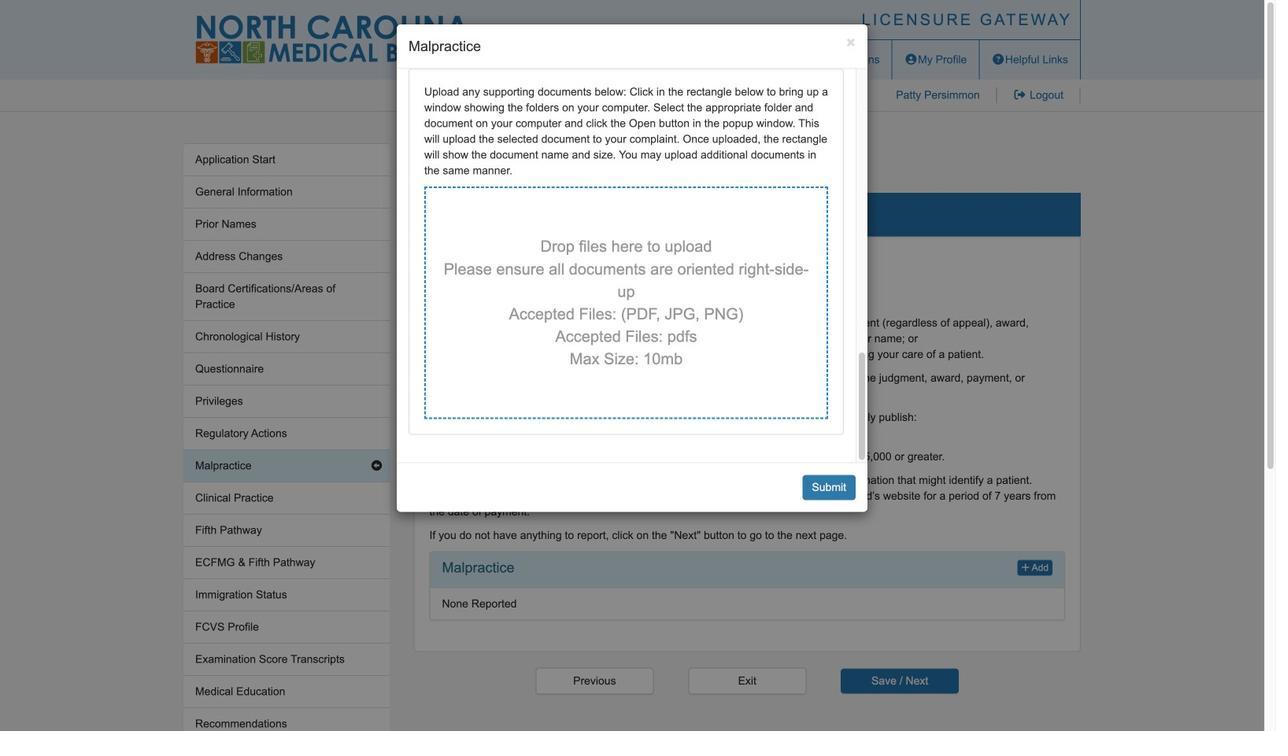 Task type: describe. For each thing, give the bounding box(es) containing it.
question circle image
[[992, 54, 1006, 65]]

sign out image
[[1014, 89, 1027, 100]]

north carolina medical board logo image
[[195, 15, 471, 64]]

plus image
[[1022, 563, 1030, 573]]



Task type: vqa. For each thing, say whether or not it's contained in the screenshot.
start date (mm/yyyy) "text field" on the bottom
no



Task type: locate. For each thing, give the bounding box(es) containing it.
None submit
[[803, 476, 856, 501], [841, 669, 959, 694], [803, 476, 856, 501], [841, 669, 959, 694]]

None button
[[536, 668, 654, 695], [689, 668, 807, 695], [536, 668, 654, 695], [689, 668, 807, 695]]

circle arrow left image
[[371, 461, 382, 472]]

user circle image
[[905, 54, 919, 65]]



